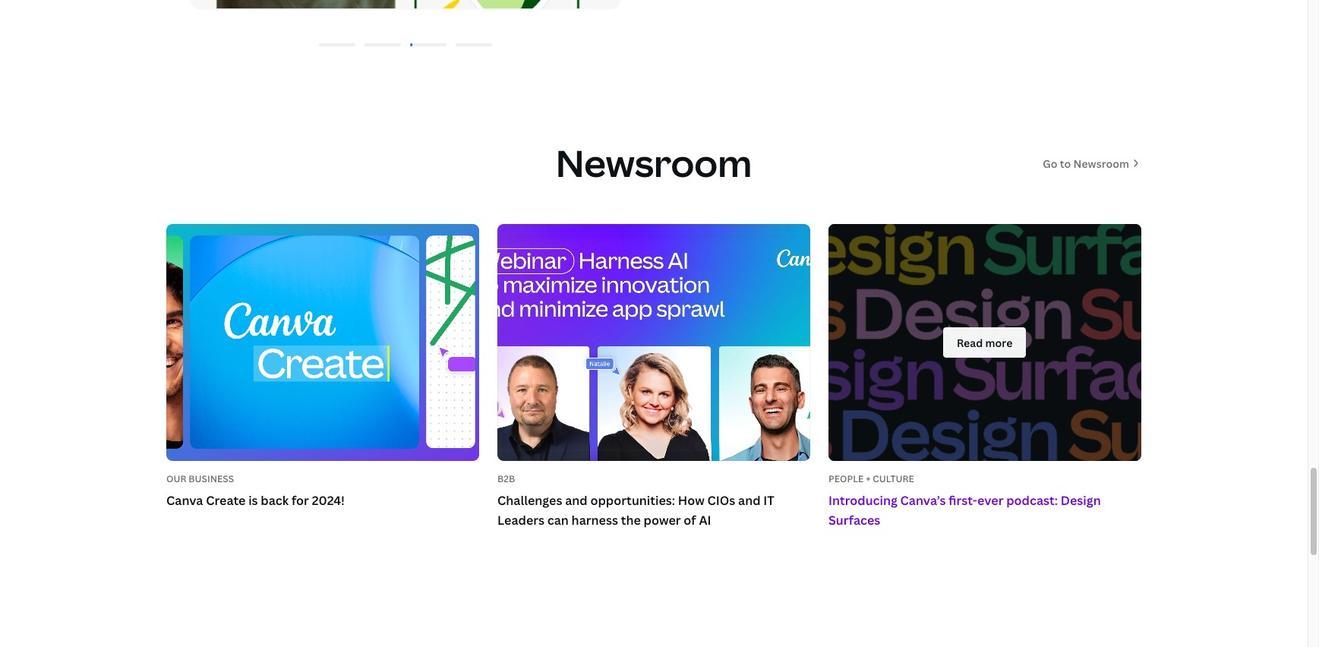 Task type: locate. For each thing, give the bounding box(es) containing it.
for
[[292, 492, 309, 509]]

is
[[249, 492, 258, 509]]

and
[[565, 492, 588, 509], [739, 492, 761, 509]]

black background with words design surfaces repeated in bright colours image
[[813, 213, 1158, 473]]

image of tim sheedy from ecostysm, natalie piucco from google australia and robert kawalsky from canva, joining together for a canva cio webinar about harnessing ai to maximize innovation and minimize app sprawl. image
[[498, 224, 811, 462]]

people
[[829, 473, 864, 486]]

the
[[621, 512, 641, 529]]

and left it
[[739, 492, 761, 509]]

2024!
[[312, 492, 345, 509]]

1 horizontal spatial newsroom
[[1074, 156, 1130, 171]]

ever
[[978, 492, 1004, 509]]

it
[[764, 492, 775, 509]]

2 and from the left
[[739, 492, 761, 509]]

b2b
[[498, 473, 515, 486]]

b2b challenges and opportunities: how cios and it leaders can harness the power of ai
[[498, 473, 775, 529]]

design
[[1061, 492, 1101, 509]]

back
[[261, 492, 289, 509]]

ai
[[699, 512, 712, 529]]

1 and from the left
[[565, 492, 588, 509]]

0 horizontal spatial and
[[565, 492, 588, 509]]

newsroom
[[556, 139, 752, 188], [1074, 156, 1130, 171]]

go
[[1043, 156, 1058, 171]]

1 horizontal spatial and
[[739, 492, 761, 509]]

first-
[[949, 492, 978, 509]]

and up can at the bottom left of the page
[[565, 492, 588, 509]]

to
[[1060, 156, 1072, 171]]

podcast:
[[1007, 492, 1058, 509]]

surfaces
[[829, 512, 881, 529]]

our business canva create is back for 2024!
[[166, 473, 345, 509]]

introducing
[[829, 492, 898, 509]]



Task type: describe. For each thing, give the bounding box(es) containing it.
go to newsroom link
[[1043, 156, 1142, 172]]

power
[[644, 512, 681, 529]]

go to newsroom
[[1043, 156, 1130, 171]]

challenges
[[498, 492, 563, 509]]

of
[[684, 512, 696, 529]]

people + culture introducing canva's first-ever podcast: design surfaces
[[829, 473, 1101, 529]]

cios
[[708, 492, 736, 509]]

canva
[[166, 492, 203, 509]]

opportunities:
[[591, 492, 675, 509]]

business
[[189, 473, 234, 486]]

how
[[678, 492, 705, 509]]

can
[[548, 512, 569, 529]]

create
[[206, 492, 246, 509]]

canva's
[[901, 492, 946, 509]]

blue background with two smiling faces and the text canva create image
[[166, 224, 479, 462]]

harness
[[572, 512, 618, 529]]

culture
[[873, 473, 915, 486]]

our
[[166, 473, 186, 486]]

0 horizontal spatial newsroom
[[556, 139, 752, 188]]

leaders
[[498, 512, 545, 529]]

+
[[866, 473, 871, 486]]



Task type: vqa. For each thing, say whether or not it's contained in the screenshot.
About link
no



